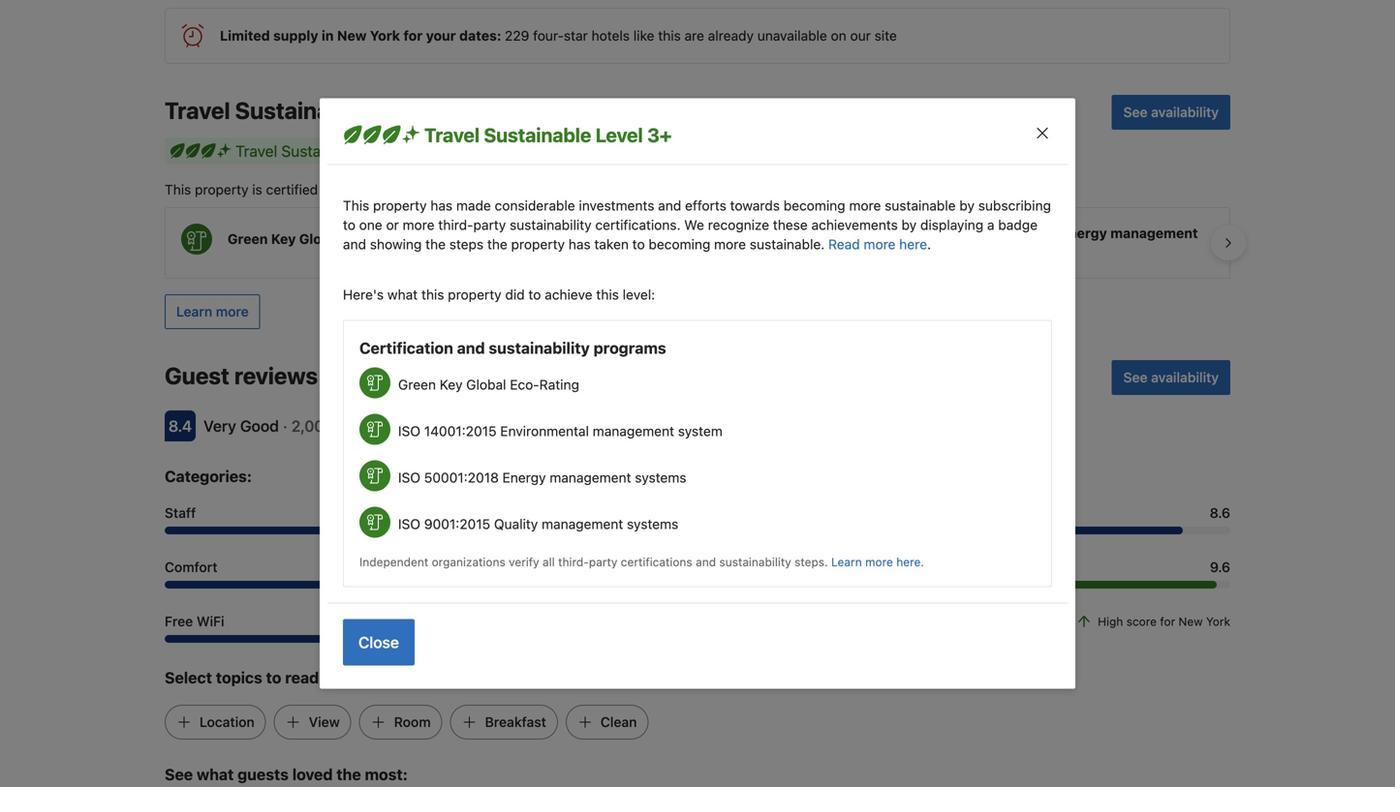 Task type: describe. For each thing, give the bounding box(es) containing it.
system inside travel sustainable level 3+ dialog
[[678, 424, 723, 440]]

steps
[[450, 236, 484, 252]]

more inside button
[[216, 304, 249, 320]]

efforts
[[685, 198, 727, 214]]

did
[[505, 287, 525, 303]]

1 horizontal spatial third-
[[558, 556, 589, 569]]

and left efforts
[[658, 198, 682, 214]]

and down the one
[[343, 236, 366, 252]]

1 horizontal spatial reviews
[[336, 417, 391, 436]]

this for this property has made considerable investments and efforts towards becoming more sustainable by subscribing to one or more third-party sustainability certifications. we recognize these achievements by displaying a badge and showing the steps the property has taken to becoming more sustainable.
[[343, 198, 370, 214]]

four-
[[533, 28, 564, 44]]

environmental inside travel sustainable level 3+ dialog
[[500, 424, 589, 440]]

travel sustainable level 3+ dialog
[[297, 75, 1099, 713]]

50001:2018 inside iso 50001:2018 energy management systems
[[976, 225, 1057, 241]]

·
[[283, 417, 288, 436]]

property left 'did'
[[448, 287, 502, 303]]

by:
[[322, 182, 341, 198]]

already
[[708, 28, 754, 44]]

limited supply in new york for your dates: 229 four-star hotels like this are already unavailable on our site
[[220, 28, 897, 44]]

comfort
[[165, 560, 218, 576]]

here's
[[343, 287, 384, 303]]

14001:2015 inside travel sustainable level 3+ dialog
[[424, 424, 497, 440]]

key inside travel sustainable level 3+ dialog
[[440, 377, 463, 393]]

reviews inside guest reviews element
[[234, 363, 318, 390]]

our
[[851, 28, 871, 44]]

0 horizontal spatial location
[[200, 715, 255, 731]]

1 vertical spatial systems
[[635, 470, 687, 486]]

verify
[[509, 556, 540, 569]]

most:
[[365, 766, 408, 785]]

1 vertical spatial has
[[569, 236, 591, 252]]

carousel region
[[149, 200, 1246, 287]]

star
[[564, 28, 588, 44]]

learn more button
[[165, 295, 260, 330]]

clean
[[601, 715, 637, 731]]

these
[[773, 217, 808, 233]]

party inside this property has made considerable investments and efforts towards becoming more sustainable by subscribing to one or more third-party sustainability certifications. we recognize these achievements by displaying a badge and showing the steps the property has taken to becoming more sustainable.
[[474, 217, 506, 233]]

systems inside carousel region
[[949, 245, 1005, 261]]

close
[[359, 634, 399, 652]]

close button
[[343, 620, 415, 666]]

york for for
[[1207, 616, 1231, 629]]

1 vertical spatial here
[[897, 556, 921, 569]]

2 horizontal spatial for
[[1161, 616, 1176, 629]]

1 vertical spatial .
[[921, 556, 925, 569]]

taken
[[595, 236, 629, 252]]

very
[[204, 417, 236, 436]]

guest reviews
[[165, 363, 318, 390]]

read
[[285, 669, 319, 688]]

property left "is"
[[195, 182, 249, 198]]

guest
[[165, 363, 230, 390]]

travel sustainable property
[[165, 97, 462, 124]]

all inside travel sustainable level 3+ dialog
[[543, 556, 555, 569]]

50001:2018 inside travel sustainable level 3+ dialog
[[424, 470, 499, 486]]

badge
[[999, 217, 1038, 233]]

0 horizontal spatial for
[[404, 28, 423, 44]]

read for read more here .
[[829, 236, 860, 252]]

iso up independent
[[398, 517, 421, 533]]

8.6
[[1210, 506, 1231, 521]]

value
[[528, 560, 563, 576]]

global inside carousel region
[[299, 231, 342, 247]]

to left read
[[266, 669, 281, 688]]

0 horizontal spatial 3+
[[408, 142, 427, 160]]

wifi
[[197, 614, 224, 630]]

good
[[240, 417, 279, 436]]

steps.
[[795, 556, 828, 569]]

site
[[875, 28, 897, 44]]

9001:2015
[[424, 517, 491, 533]]

this property is certified by:
[[165, 182, 341, 198]]

new for in
[[337, 28, 367, 44]]

2 horizontal spatial reviews
[[452, 419, 500, 435]]

towards
[[730, 198, 780, 214]]

system inside carousel region
[[679, 245, 728, 261]]

1 horizontal spatial by
[[960, 198, 975, 214]]

learn inside button
[[176, 304, 212, 320]]

energy inside iso 50001:2018 energy management systems
[[1061, 225, 1108, 241]]

2,007
[[292, 417, 333, 436]]

learn more here link
[[832, 556, 921, 569]]

programs
[[594, 339, 667, 358]]

green inside carousel region
[[228, 231, 268, 247]]

rated very good element
[[204, 417, 279, 436]]

certification
[[360, 339, 453, 358]]

unavailable
[[758, 28, 828, 44]]

on
[[831, 28, 847, 44]]

3+ inside dialog
[[647, 124, 672, 146]]

certification and sustainability programs
[[360, 339, 667, 358]]

0 horizontal spatial level
[[367, 142, 404, 160]]

0 horizontal spatial all
[[434, 419, 448, 435]]

review categories element
[[165, 465, 252, 489]]

dates:
[[460, 28, 502, 44]]

see for travel sustainable property
[[1124, 104, 1148, 120]]

availability for travel sustainable property
[[1152, 104, 1219, 120]]

supply
[[273, 28, 318, 44]]

iso down certification at the left of page
[[398, 424, 421, 440]]

availability for guest reviews
[[1152, 370, 1219, 386]]

1 vertical spatial party
[[589, 556, 618, 569]]

independent
[[360, 556, 429, 569]]

2 vertical spatial sustainability
[[720, 556, 792, 569]]

read for read all reviews
[[399, 419, 431, 435]]

score
[[1127, 616, 1157, 629]]

iso 14001:2015 environmental management system inside travel sustainable level 3+ dialog
[[398, 424, 723, 440]]

1 vertical spatial for
[[567, 560, 585, 576]]

breakfast
[[485, 715, 546, 731]]

what for see
[[197, 766, 234, 785]]

new for for
[[1179, 616, 1203, 629]]

travel sustainable level 3+ inside dialog
[[425, 124, 672, 146]]

iso down read all reviews
[[398, 470, 421, 486]]

recognize
[[708, 217, 770, 233]]

is
[[252, 182, 262, 198]]

select
[[165, 669, 212, 688]]

to left the one
[[343, 217, 356, 233]]

learn inside travel sustainable level 3+ dialog
[[832, 556, 862, 569]]

certified
[[266, 182, 318, 198]]

9.6
[[1210, 560, 1231, 576]]

green inside travel sustainable level 3+ dialog
[[398, 377, 436, 393]]

more up achievements
[[849, 198, 881, 214]]

2 vertical spatial systems
[[627, 517, 679, 533]]

iso 50001:2018 energy management systems inside travel sustainable level 3+ dialog
[[398, 470, 687, 486]]

0 horizontal spatial travel
[[165, 97, 230, 124]]

rating inside travel sustainable level 3+ dialog
[[540, 377, 580, 393]]

subscribing
[[979, 198, 1052, 214]]

hotels
[[592, 28, 630, 44]]

see availability for guest reviews
[[1124, 370, 1219, 386]]

more right steps.
[[866, 556, 893, 569]]

achievements
[[812, 217, 898, 233]]

2 vertical spatial see
[[165, 766, 193, 785]]

green key global eco-rating inside carousel region
[[228, 231, 419, 247]]

are
[[685, 28, 705, 44]]

1 vertical spatial becoming
[[649, 236, 711, 252]]

and down here's what this property did to achieve this level:
[[457, 339, 485, 358]]

1 horizontal spatial travel
[[236, 142, 277, 160]]

certifications.
[[595, 217, 681, 233]]

select topics to read reviews:
[[165, 669, 386, 688]]

guests
[[238, 766, 289, 785]]

room
[[394, 715, 431, 731]]

level:
[[623, 287, 655, 303]]

achieve
[[545, 287, 593, 303]]

0 vertical spatial .
[[928, 236, 931, 252]]

1 horizontal spatial becoming
[[784, 198, 846, 214]]

comfort 8.7 meter
[[165, 582, 505, 589]]

like
[[634, 28, 655, 44]]

iso 50001:2018 energy management systems inside carousel region
[[949, 225, 1198, 261]]

sustainable
[[885, 198, 956, 214]]

free wifi
[[165, 614, 224, 630]]

staff
[[165, 506, 196, 521]]

read all reviews
[[399, 419, 500, 435]]

229
[[505, 28, 530, 44]]

energy inside travel sustainable level 3+ dialog
[[503, 470, 546, 486]]

in
[[322, 28, 334, 44]]



Task type: locate. For each thing, give the bounding box(es) containing it.
0 horizontal spatial has
[[431, 198, 453, 214]]

see availability button
[[1112, 95, 1231, 130], [1112, 361, 1231, 395]]

green down certification at the left of page
[[398, 377, 436, 393]]

1 horizontal spatial green
[[398, 377, 436, 393]]

to down certifications.
[[633, 236, 645, 252]]

more down recognize
[[714, 236, 746, 252]]

one
[[359, 217, 383, 233]]

more right 'or'
[[403, 217, 435, 233]]

sustainable down supply
[[235, 97, 363, 124]]

8.4
[[169, 417, 192, 436]]

more up guest reviews
[[216, 304, 249, 320]]

york
[[370, 28, 400, 44], [1207, 616, 1231, 629]]

key inside carousel region
[[271, 231, 296, 247]]

party down made
[[474, 217, 506, 233]]

has left taken
[[569, 236, 591, 252]]

eco- inside travel sustainable level 3+ dialog
[[510, 377, 540, 393]]

green key global eco-rating down certification and sustainability programs
[[398, 377, 580, 393]]

2 vertical spatial for
[[1161, 616, 1176, 629]]

third- right verify
[[558, 556, 589, 569]]

reviews up '·'
[[234, 363, 318, 390]]

this up certification at the left of page
[[422, 287, 444, 303]]

rating up here's
[[376, 231, 419, 247]]

free wifi 8.5 meter
[[165, 636, 505, 644]]

displaying
[[921, 217, 984, 233]]

0 horizontal spatial eco-
[[345, 231, 376, 247]]

1 vertical spatial availability
[[1152, 370, 1219, 386]]

0 horizontal spatial this
[[422, 287, 444, 303]]

1 vertical spatial eco-
[[510, 377, 540, 393]]

0 vertical spatial here
[[900, 236, 928, 252]]

this property has made considerable investments and efforts towards becoming more sustainable by subscribing to one or more third-party sustainability certifications. we recognize these achievements by displaying a badge and showing the steps the property has taken to becoming more sustainable.
[[343, 198, 1052, 252]]

1 vertical spatial key
[[440, 377, 463, 393]]

party
[[474, 217, 506, 233], [589, 556, 618, 569]]

money
[[588, 560, 631, 576]]

0 vertical spatial system
[[679, 245, 728, 261]]

eco- down certification and sustainability programs
[[510, 377, 540, 393]]

new
[[337, 28, 367, 44], [1179, 616, 1203, 629]]

here down 'sustainable'
[[900, 236, 928, 252]]

location down topics
[[200, 715, 255, 731]]

high
[[1098, 616, 1124, 629]]

0 horizontal spatial global
[[299, 231, 342, 247]]

2 horizontal spatial the
[[487, 236, 508, 252]]

0 vertical spatial environmental
[[698, 225, 794, 241]]

this
[[658, 28, 681, 44], [422, 287, 444, 303], [596, 287, 619, 303]]

0 vertical spatial has
[[431, 198, 453, 214]]

3+
[[647, 124, 672, 146], [408, 142, 427, 160]]

1 vertical spatial environmental
[[500, 424, 589, 440]]

this inside this property has made considerable investments and efforts towards becoming more sustainable by subscribing to one or more third-party sustainability certifications. we recognize these achievements by displaying a badge and showing the steps the property has taken to becoming more sustainable.
[[343, 198, 370, 214]]

.
[[928, 236, 931, 252], [921, 556, 925, 569]]

1 horizontal spatial global
[[466, 377, 506, 393]]

green
[[228, 231, 268, 247], [398, 377, 436, 393]]

we
[[685, 217, 705, 233]]

1 vertical spatial iso 50001:2018 energy management systems
[[398, 470, 687, 486]]

read down certification at the left of page
[[399, 419, 431, 435]]

0 horizontal spatial 14001:2015
[[424, 424, 497, 440]]

1 vertical spatial what
[[197, 766, 234, 785]]

3+ up investments
[[647, 124, 672, 146]]

this
[[165, 182, 191, 198], [343, 198, 370, 214]]

see for guest reviews
[[1124, 370, 1148, 386]]

2 availability from the top
[[1152, 370, 1219, 386]]

what inside travel sustainable level 3+ dialog
[[388, 287, 418, 303]]

a
[[988, 217, 995, 233]]

organizations
[[432, 556, 506, 569]]

1 vertical spatial green key global eco-rating
[[398, 377, 580, 393]]

sustainability down 'did'
[[489, 339, 590, 358]]

0 horizontal spatial read
[[399, 419, 431, 435]]

travel down limited
[[165, 97, 230, 124]]

property down your
[[368, 97, 462, 124]]

and
[[658, 198, 682, 214], [343, 236, 366, 252], [457, 339, 485, 358], [696, 556, 716, 569]]

travel inside travel sustainable level 3+ dialog
[[425, 124, 480, 146]]

location right 7.8
[[891, 560, 946, 576]]

50001:2018 down "subscribing"
[[976, 225, 1057, 241]]

staff 8.8 meter
[[165, 527, 505, 535]]

sustainability down considerable
[[510, 217, 592, 233]]

read more here .
[[829, 236, 931, 252]]

1 see availability from the top
[[1124, 104, 1219, 120]]

1 vertical spatial new
[[1179, 616, 1203, 629]]

14001:2015
[[615, 225, 694, 241], [424, 424, 497, 440]]

rating down certification and sustainability programs
[[540, 377, 580, 393]]

1 availability from the top
[[1152, 104, 1219, 120]]

value for money 7.8 meter
[[528, 582, 868, 589]]

see availability
[[1124, 104, 1219, 120], [1124, 370, 1219, 386]]

york left your
[[370, 28, 400, 44]]

0 horizontal spatial 50001:2018
[[424, 470, 499, 486]]

system
[[679, 245, 728, 261], [678, 424, 723, 440]]

limited
[[220, 28, 270, 44]]

third- inside this property has made considerable investments and efforts towards becoming more sustainable by subscribing to one or more third-party sustainability certifications. we recognize these achievements by displaying a badge and showing the steps the property has taken to becoming more sustainable.
[[438, 217, 474, 233]]

here's what this property did to achieve this level:
[[343, 287, 655, 303]]

eco- inside carousel region
[[345, 231, 376, 247]]

for
[[404, 28, 423, 44], [567, 560, 585, 576], [1161, 616, 1176, 629]]

iso 14001:2015 environmental management system down efforts
[[588, 225, 794, 261]]

level up investments
[[596, 124, 643, 146]]

0 horizontal spatial reviews
[[234, 363, 318, 390]]

0 vertical spatial 14001:2015
[[615, 225, 694, 241]]

by down 'sustainable'
[[902, 217, 917, 233]]

0 vertical spatial systems
[[949, 245, 1005, 261]]

50001:2018 up 9001:2015
[[424, 470, 499, 486]]

1 horizontal spatial learn
[[832, 556, 862, 569]]

location 9.6 meter
[[891, 582, 1231, 589]]

1 vertical spatial read
[[399, 419, 431, 435]]

global down by:
[[299, 231, 342, 247]]

what right here's
[[388, 287, 418, 303]]

see availability button for guest reviews
[[1112, 361, 1231, 395]]

more down achievements
[[864, 236, 896, 252]]

system down we
[[679, 245, 728, 261]]

travel sustainable level 3+
[[425, 124, 672, 146], [236, 142, 427, 160]]

third- up the steps
[[438, 217, 474, 233]]

travel sustainable level 3+ up considerable
[[425, 124, 672, 146]]

facilities 8.3 meter
[[528, 527, 868, 535]]

iso 14001:2015 environmental management system up facilities
[[398, 424, 723, 440]]

reviews:
[[323, 669, 386, 688]]

what left guests
[[197, 766, 234, 785]]

what
[[388, 287, 418, 303], [197, 766, 234, 785]]

learn up guest on the top of page
[[176, 304, 212, 320]]

level inside dialog
[[596, 124, 643, 146]]

new right 'score'
[[1179, 616, 1203, 629]]

made
[[456, 198, 491, 214]]

iso 9001:2015 quality management systems
[[398, 517, 679, 533]]

0 vertical spatial location
[[891, 560, 946, 576]]

1 horizontal spatial this
[[596, 287, 619, 303]]

1 horizontal spatial party
[[589, 556, 618, 569]]

all down certification at the left of page
[[434, 419, 448, 435]]

global inside travel sustainable level 3+ dialog
[[466, 377, 506, 393]]

sustainability inside this property has made considerable investments and efforts towards becoming more sustainable by subscribing to one or more third-party sustainability certifications. we recognize these achievements by displaying a badge and showing the steps the property has taken to becoming more sustainable.
[[510, 217, 592, 233]]

energy right the badge
[[1061, 225, 1108, 241]]

1 vertical spatial see availability button
[[1112, 361, 1231, 395]]

certifications
[[621, 556, 693, 569]]

sustainability left steps.
[[720, 556, 792, 569]]

facilities
[[528, 506, 584, 521]]

1 vertical spatial learn
[[832, 556, 862, 569]]

0 vertical spatial sustainability
[[510, 217, 592, 233]]

iso 14001:2015 environmental management system inside carousel region
[[588, 225, 794, 261]]

1 vertical spatial system
[[678, 424, 723, 440]]

has left made
[[431, 198, 453, 214]]

green key global eco-rating inside travel sustainable level 3+ dialog
[[398, 377, 580, 393]]

iso 50001:2018 energy management systems
[[949, 225, 1198, 261], [398, 470, 687, 486]]

systems
[[949, 245, 1005, 261], [635, 470, 687, 486], [627, 517, 679, 533]]

1 vertical spatial global
[[466, 377, 506, 393]]

the right the 'loved' at the left bottom of the page
[[337, 766, 361, 785]]

party left certifications
[[589, 556, 618, 569]]

0 horizontal spatial key
[[271, 231, 296, 247]]

0 horizontal spatial party
[[474, 217, 506, 233]]

this left "is"
[[165, 182, 191, 198]]

new right in
[[337, 28, 367, 44]]

quality
[[494, 517, 538, 533]]

iso 50001:2018 energy management systems up facilities
[[398, 470, 687, 486]]

by
[[960, 198, 975, 214], [902, 217, 917, 233]]

0 horizontal spatial iso 50001:2018 energy management systems
[[398, 470, 687, 486]]

to right 'did'
[[529, 287, 541, 303]]

becoming up these
[[784, 198, 846, 214]]

2 see availability button from the top
[[1112, 361, 1231, 395]]

york for in
[[370, 28, 400, 44]]

travel sustainable level 3+ up by:
[[236, 142, 427, 160]]

high score for new york
[[1098, 616, 1231, 629]]

considerable
[[495, 198, 575, 214]]

categories:
[[165, 468, 252, 486]]

sustainable up by:
[[281, 142, 363, 160]]

1 horizontal spatial the
[[426, 236, 446, 252]]

for left your
[[404, 28, 423, 44]]

level
[[596, 124, 643, 146], [367, 142, 404, 160]]

here
[[900, 236, 928, 252], [897, 556, 921, 569]]

third-
[[438, 217, 474, 233], [558, 556, 589, 569]]

property down considerable
[[511, 236, 565, 252]]

1 horizontal spatial environmental
[[698, 225, 794, 241]]

1 vertical spatial location
[[200, 715, 255, 731]]

sustainable.
[[750, 236, 825, 252]]

here right 7.8
[[897, 556, 921, 569]]

environmental
[[698, 225, 794, 241], [500, 424, 589, 440]]

very good · 2,007 reviews
[[204, 417, 391, 436]]

environmental down towards
[[698, 225, 794, 241]]

see
[[1124, 104, 1148, 120], [1124, 370, 1148, 386], [165, 766, 193, 785]]

rating
[[376, 231, 419, 247], [540, 377, 580, 393]]

systems up facilities 8.3 meter
[[635, 470, 687, 486]]

travel up "is"
[[236, 142, 277, 160]]

read more here button
[[829, 235, 928, 254]]

environmental inside iso 14001:2015 environmental management system
[[698, 225, 794, 241]]

0 horizontal spatial the
[[337, 766, 361, 785]]

sustainable inside dialog
[[484, 124, 592, 146]]

the right the steps
[[487, 236, 508, 252]]

rating inside carousel region
[[376, 231, 419, 247]]

sustainable up considerable
[[484, 124, 592, 146]]

3+ up showing
[[408, 142, 427, 160]]

0 vertical spatial see availability
[[1124, 104, 1219, 120]]

view
[[309, 715, 340, 731]]

1 horizontal spatial .
[[928, 236, 931, 252]]

showing
[[370, 236, 422, 252]]

0 vertical spatial iso 50001:2018 energy management systems
[[949, 225, 1198, 261]]

1 horizontal spatial key
[[440, 377, 463, 393]]

. down 'displaying'
[[928, 236, 931, 252]]

1 vertical spatial york
[[1207, 616, 1231, 629]]

0 horizontal spatial environmental
[[500, 424, 589, 440]]

0 vertical spatial for
[[404, 28, 423, 44]]

this left are
[[658, 28, 681, 44]]

or
[[386, 217, 399, 233]]

1 horizontal spatial all
[[543, 556, 555, 569]]

0 vertical spatial party
[[474, 217, 506, 233]]

1 vertical spatial see availability
[[1124, 370, 1219, 386]]

topics
[[216, 669, 262, 688]]

location
[[891, 560, 946, 576], [200, 715, 255, 731]]

value for money
[[528, 560, 631, 576]]

iso
[[588, 225, 612, 241], [949, 225, 973, 241], [398, 424, 421, 440], [398, 470, 421, 486], [398, 517, 421, 533]]

1 horizontal spatial read
[[829, 236, 860, 252]]

0 vertical spatial what
[[388, 287, 418, 303]]

1 see availability button from the top
[[1112, 95, 1231, 130]]

reviews
[[234, 363, 318, 390], [336, 417, 391, 436], [452, 419, 500, 435]]

learn right steps.
[[832, 556, 862, 569]]

1 vertical spatial 14001:2015
[[424, 424, 497, 440]]

global down certification and sustainability programs
[[466, 377, 506, 393]]

and up value for money 7.8 meter
[[696, 556, 716, 569]]

for right 'score'
[[1161, 616, 1176, 629]]

0 horizontal spatial third-
[[438, 217, 474, 233]]

iso left a
[[949, 225, 973, 241]]

loved
[[292, 766, 333, 785]]

1 vertical spatial 50001:2018
[[424, 470, 499, 486]]

1 vertical spatial iso 14001:2015 environmental management system
[[398, 424, 723, 440]]

green down "this property is certified by:"
[[228, 231, 268, 247]]

property up 'or'
[[373, 198, 427, 214]]

1 horizontal spatial what
[[388, 287, 418, 303]]

investments
[[579, 198, 655, 214]]

see what guests loved the most:
[[165, 766, 408, 785]]

travel up made
[[425, 124, 480, 146]]

this up the one
[[343, 198, 370, 214]]

scored 8.4 element
[[165, 411, 196, 442]]

0 vertical spatial 50001:2018
[[976, 225, 1057, 241]]

. right 7.8
[[921, 556, 925, 569]]

see availability button for travel sustainable property
[[1112, 95, 1231, 130]]

14001:2015 inside carousel region
[[615, 225, 694, 241]]

read inside travel sustainable level 3+ dialog
[[829, 236, 860, 252]]

systems down a
[[949, 245, 1005, 261]]

management inside iso 50001:2018 energy management systems
[[1111, 225, 1198, 241]]

0 vertical spatial see
[[1124, 104, 1148, 120]]

1 horizontal spatial 14001:2015
[[615, 225, 694, 241]]

has
[[431, 198, 453, 214], [569, 236, 591, 252]]

1 horizontal spatial york
[[1207, 616, 1231, 629]]

the left the steps
[[426, 236, 446, 252]]

0 vertical spatial energy
[[1061, 225, 1108, 241]]

eco- left 'or'
[[345, 231, 376, 247]]

0 vertical spatial third-
[[438, 217, 474, 233]]

free
[[165, 614, 193, 630]]

environmental up facilities
[[500, 424, 589, 440]]

for right value
[[567, 560, 585, 576]]

systems up certifications
[[627, 517, 679, 533]]

0 vertical spatial york
[[370, 28, 400, 44]]

energy
[[1061, 225, 1108, 241], [503, 470, 546, 486]]

1 vertical spatial rating
[[540, 377, 580, 393]]

see availability for travel sustainable property
[[1124, 104, 1219, 120]]

this left level: at the left of the page
[[596, 287, 619, 303]]

to
[[343, 217, 356, 233], [633, 236, 645, 252], [529, 287, 541, 303], [266, 669, 281, 688]]

1 horizontal spatial location
[[891, 560, 946, 576]]

this for this property is certified by:
[[165, 182, 191, 198]]

1 horizontal spatial has
[[569, 236, 591, 252]]

green key global eco-rating
[[228, 231, 419, 247], [398, 377, 580, 393]]

0 vertical spatial becoming
[[784, 198, 846, 214]]

level up 'or'
[[367, 142, 404, 160]]

global
[[299, 231, 342, 247], [466, 377, 506, 393]]

system down guest reviews element
[[678, 424, 723, 440]]

all right verify
[[543, 556, 555, 569]]

independent organizations verify all third-party certifications and sustainability steps. learn more here .
[[360, 556, 925, 569]]

energy up "8.8"
[[503, 470, 546, 486]]

sustainability
[[510, 217, 592, 233], [489, 339, 590, 358], [720, 556, 792, 569]]

8.8
[[484, 506, 505, 521]]

0 horizontal spatial by
[[902, 217, 917, 233]]

what for here's
[[388, 287, 418, 303]]

2 see availability from the top
[[1124, 370, 1219, 386]]

0 vertical spatial green key global eco-rating
[[228, 231, 419, 247]]

0 vertical spatial by
[[960, 198, 975, 214]]

0 vertical spatial learn
[[176, 304, 212, 320]]

0 vertical spatial availability
[[1152, 104, 1219, 120]]

guest reviews element
[[165, 361, 1105, 392]]

8.7
[[485, 560, 505, 576]]

1 vertical spatial third-
[[558, 556, 589, 569]]

1 vertical spatial by
[[902, 217, 917, 233]]

iso 50001:2018 energy management systems down "subscribing"
[[949, 225, 1198, 261]]

reviews right 2,007
[[336, 417, 391, 436]]

1 horizontal spatial eco-
[[510, 377, 540, 393]]

1 horizontal spatial level
[[596, 124, 643, 146]]

0 horizontal spatial becoming
[[649, 236, 711, 252]]

your
[[426, 28, 456, 44]]

1 horizontal spatial iso 50001:2018 energy management systems
[[949, 225, 1198, 261]]

2 horizontal spatial this
[[658, 28, 681, 44]]

1 vertical spatial sustainability
[[489, 339, 590, 358]]

cleanliness 8.6 meter
[[891, 527, 1231, 535]]

all
[[434, 419, 448, 435], [543, 556, 555, 569]]

0 vertical spatial eco-
[[345, 231, 376, 247]]

0 horizontal spatial york
[[370, 28, 400, 44]]

iso down investments
[[588, 225, 612, 241]]



Task type: vqa. For each thing, say whether or not it's contained in the screenshot.
OF inside Miami, United States Of America Flights From Louis Armstrong New Orleans International Airport Nov 23 - Nov 30 · Round Trip
no



